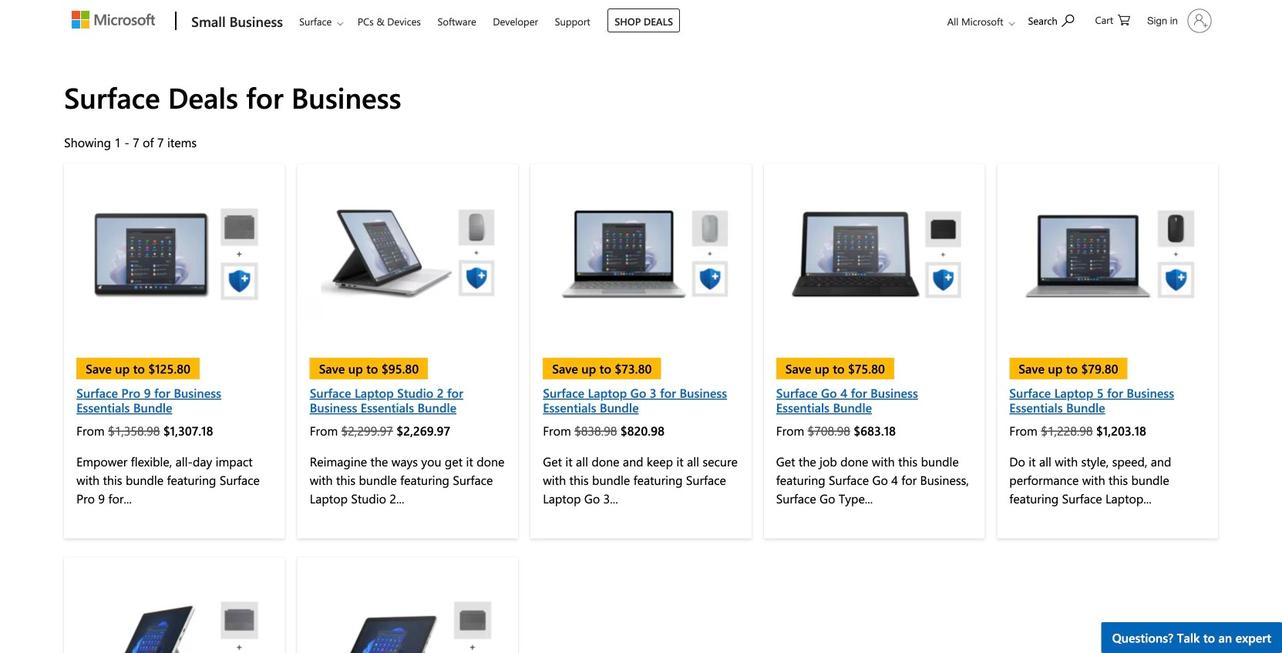 Task type: vqa. For each thing, say whether or not it's contained in the screenshot.
microsoft defender button
no



Task type: locate. For each thing, give the bounding box(es) containing it.
None search field
[[1021, 2, 1090, 37]]

microsoft image
[[72, 11, 155, 29]]



